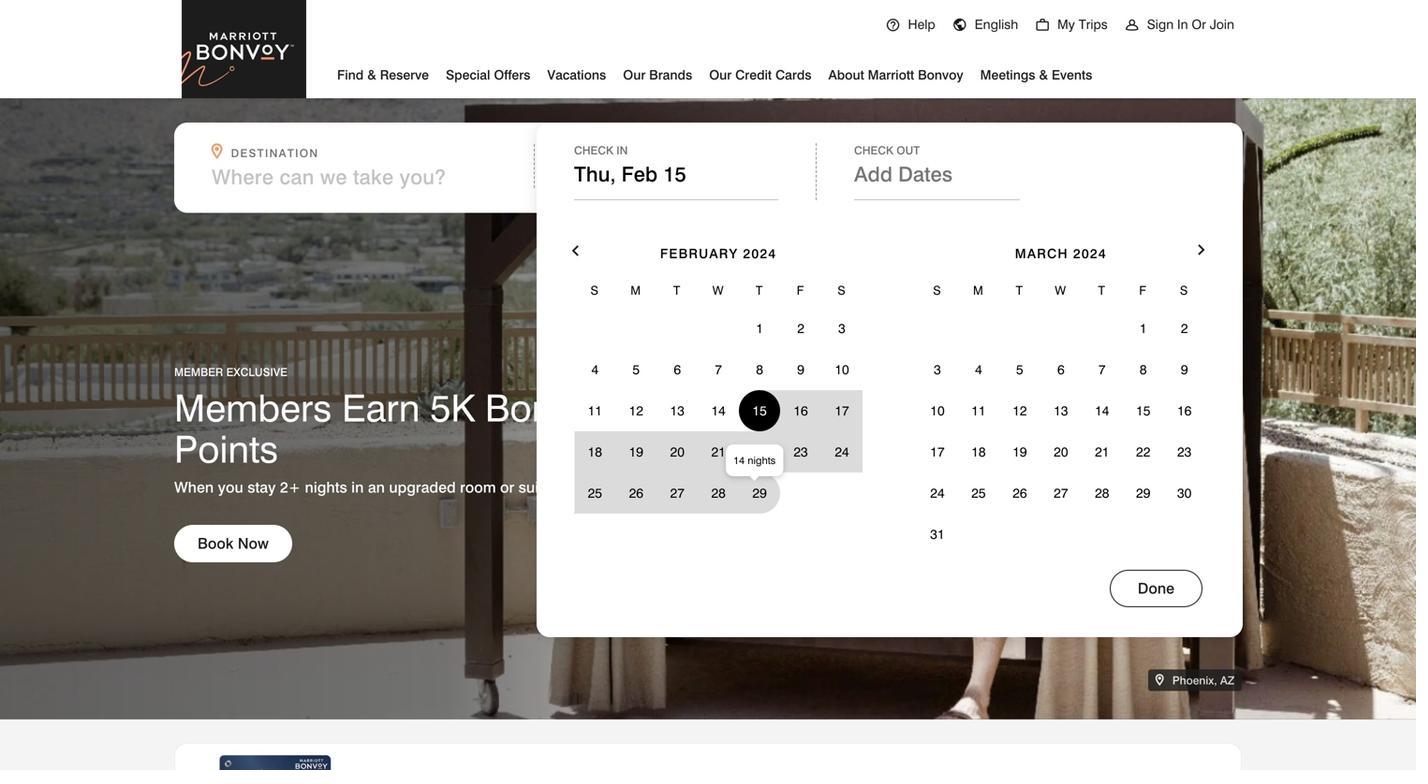 Task type: describe. For each thing, give the bounding box(es) containing it.
row containing 18
[[574, 432, 863, 473]]

1 vertical spatial 10
[[930, 403, 945, 419]]

15 inside the dates thu, feb 15
[[664, 165, 687, 189]]

about marriott bonvoy button
[[828, 60, 963, 87]]

round image for my trips
[[1035, 18, 1050, 33]]

our brands button
[[623, 60, 692, 87]]

you
[[218, 479, 243, 497]]

my trips button
[[1027, 0, 1116, 49]]

31
[[930, 527, 945, 543]]

row group for march
[[917, 308, 1205, 555]]

2 13 from the left
[[1054, 403, 1068, 419]]

1 26 from the left
[[629, 486, 643, 502]]

earn
[[342, 386, 420, 431]]

2 23 from the left
[[1177, 444, 1192, 460]]

row containing 3
[[917, 349, 1205, 391]]

out
[[897, 144, 920, 157]]

dates inside the check out add dates
[[898, 162, 953, 186]]

15 inside check in thu, feb 15
[[663, 162, 686, 186]]

2 18 from the left
[[971, 444, 986, 460]]

thu, inside the dates thu, feb 15
[[575, 165, 617, 189]]

brands
[[649, 67, 692, 83]]

m for february 2024
[[631, 283, 642, 298]]

sign in or join
[[1147, 16, 1234, 32]]

in for or
[[1177, 16, 1188, 32]]

4 s from the left
[[1180, 283, 1189, 298]]

1 20 from the left
[[670, 444, 685, 460]]

done button
[[1110, 570, 1203, 608]]

f for february 2024
[[797, 283, 805, 298]]

or inside dropdown button
[[1192, 16, 1206, 32]]

1 22 from the left
[[752, 444, 767, 460]]

dates thu, feb 15
[[575, 147, 687, 189]]

now
[[238, 535, 269, 553]]

row containing 4
[[574, 349, 863, 391]]

w for february
[[712, 283, 725, 298]]

1 28 from the left
[[711, 486, 726, 502]]

2 5 from the left
[[1016, 362, 1023, 378]]

about marriott bonvoy
[[828, 67, 963, 83]]

about
[[828, 67, 864, 83]]

reserve
[[380, 67, 429, 83]]

or inside member exclusive members earn 5k bonus points when you stay 2+ nights in an upgraded room or suite.
[[500, 479, 514, 497]]

0 vertical spatial 24
[[835, 444, 849, 460]]

2 horizontal spatial 14
[[1095, 403, 1109, 419]]

2 22 from the left
[[1136, 444, 1151, 460]]

round image for sign in or join
[[1125, 18, 1140, 33]]

2024 for february 2024
[[743, 246, 777, 262]]

1 21 from the left
[[711, 444, 726, 460]]

my
[[1058, 16, 1075, 32]]

suite.
[[519, 479, 556, 497]]

book now
[[198, 535, 269, 553]]

check in thu, feb 15
[[574, 144, 686, 186]]

points
[[174, 427, 278, 472]]

meetings
[[980, 67, 1035, 83]]

find
[[337, 67, 364, 83]]

marriott bonvoy boundless® credit card from chase image
[[198, 756, 353, 771]]

2 26 from the left
[[1013, 486, 1027, 502]]

1 11 from the left
[[588, 403, 602, 419]]

2 12 from the left
[[1013, 403, 1027, 419]]

thu, inside check in thu, feb 15
[[574, 162, 616, 186]]

english
[[975, 16, 1018, 32]]

upgraded
[[389, 479, 456, 497]]

my trips
[[1058, 16, 1108, 32]]

& for find
[[367, 67, 376, 83]]

special offers button
[[446, 60, 531, 87]]

2 19 from the left
[[1013, 444, 1027, 460]]

meetings & events
[[980, 67, 1092, 83]]

trips
[[1079, 16, 1108, 32]]

sign
[[1147, 16, 1174, 32]]

row containing 25
[[574, 473, 863, 514]]

w for march
[[1055, 283, 1067, 298]]

in
[[351, 479, 364, 497]]

special
[[446, 67, 490, 83]]

3 s from the left
[[933, 283, 942, 298]]

2 8 from the left
[[1140, 362, 1147, 378]]

2 for 9
[[1181, 321, 1188, 337]]

1 vertical spatial 17
[[930, 444, 945, 460]]

phoenix, az link
[[1148, 670, 1242, 692]]

phoenix, az
[[1169, 675, 1234, 688]]

0 vertical spatial 10
[[835, 362, 849, 378]]

vacations
[[547, 67, 606, 83]]

1 horizontal spatial 14
[[733, 455, 745, 467]]

add
[[854, 162, 893, 186]]

dates inside the dates thu, feb 15
[[599, 147, 641, 160]]

meetings & events button
[[980, 60, 1092, 87]]

check out add dates
[[854, 144, 953, 186]]

1 13 from the left
[[670, 403, 685, 419]]

2 20 from the left
[[1054, 444, 1068, 460]]

sign in or join button
[[1116, 0, 1243, 49]]

our for our brands
[[623, 67, 646, 83]]

find & reserve button
[[337, 60, 429, 87]]

location image
[[1156, 675, 1169, 688]]

2 4 from the left
[[975, 362, 982, 378]]

2 for 10
[[797, 321, 804, 337]]

members
[[174, 386, 332, 431]]

vacations button
[[547, 60, 606, 87]]

member
[[174, 366, 223, 379]]

2 t from the left
[[756, 283, 764, 298]]

nights
[[748, 455, 776, 467]]

check for add
[[854, 144, 893, 157]]

find & reserve
[[337, 67, 429, 83]]

row group for february
[[574, 308, 863, 514]]

bonus
[[485, 386, 593, 431]]

2 28 from the left
[[1095, 486, 1109, 502]]

0 vertical spatial 3
[[838, 321, 846, 337]]



Task type: vqa. For each thing, say whether or not it's contained in the screenshot.


Task type: locate. For each thing, give the bounding box(es) containing it.
grid containing february 2024
[[574, 219, 863, 514]]

1 horizontal spatial 5
[[1016, 362, 1023, 378]]

w down the february 2024
[[712, 283, 725, 298]]

0 horizontal spatial 2024
[[743, 246, 777, 262]]

0 horizontal spatial 12
[[629, 403, 643, 419]]

&
[[367, 67, 376, 83], [1039, 67, 1048, 83]]

& for meetings
[[1039, 67, 1048, 83]]

1 vertical spatial dates
[[898, 162, 953, 186]]

0 horizontal spatial 23
[[794, 444, 808, 460]]

2024 right "february" on the top of page
[[743, 246, 777, 262]]

1 horizontal spatial w
[[1055, 283, 1067, 298]]

17
[[835, 403, 849, 419], [930, 444, 945, 460]]

none search field containing thu, feb 15
[[174, 123, 1243, 638]]

m for march 2024
[[973, 283, 984, 298]]

2 our from the left
[[709, 67, 732, 83]]

destination field
[[212, 165, 523, 189]]

0 horizontal spatial 5
[[633, 362, 640, 378]]

0 horizontal spatial check
[[574, 144, 613, 157]]

25
[[588, 486, 602, 502], [971, 486, 986, 502]]

1 horizontal spatial 13
[[1054, 403, 1068, 419]]

row group
[[574, 308, 863, 514], [917, 308, 1205, 555]]

grid containing march 2024
[[917, 219, 1205, 555]]

1 vertical spatial in
[[617, 144, 628, 157]]

13
[[670, 403, 685, 419], [1054, 403, 1068, 419]]

0 horizontal spatial 27
[[670, 486, 685, 502]]

9
[[797, 362, 804, 378], [1181, 362, 1188, 378]]

1 5 from the left
[[633, 362, 640, 378]]

dates down our brands
[[599, 147, 641, 160]]

1 horizontal spatial 11
[[971, 403, 986, 419]]

1 check from the left
[[574, 144, 613, 157]]

t down march
[[1016, 283, 1024, 298]]

offers
[[494, 67, 531, 83]]

2 f from the left
[[1139, 283, 1147, 298]]

march 2024
[[1015, 246, 1107, 262]]

1 12 from the left
[[629, 403, 643, 419]]

0 horizontal spatial 18
[[588, 444, 602, 460]]

member exclusive members earn 5k bonus points when you stay 2+ nights in an upgraded room or suite.
[[174, 366, 593, 497]]

3 round image from the left
[[1125, 18, 1140, 33]]

t down the february 2024
[[756, 283, 764, 298]]

round image
[[952, 18, 967, 33]]

1 horizontal spatial 24
[[930, 486, 945, 502]]

0 horizontal spatial 13
[[670, 403, 685, 419]]

2 grid from the left
[[917, 219, 1205, 555]]

1 vertical spatial or
[[500, 479, 514, 497]]

1 horizontal spatial 29
[[1136, 486, 1151, 502]]

4 t from the left
[[1098, 283, 1106, 298]]

our credit cards link
[[709, 60, 812, 87]]

round image left sign
[[1125, 18, 1140, 33]]

2024
[[743, 246, 777, 262], [1073, 246, 1107, 262]]

2 & from the left
[[1039, 67, 1048, 83]]

0 horizontal spatial or
[[500, 479, 514, 497]]

11
[[588, 403, 602, 419], [971, 403, 986, 419]]

0 horizontal spatial 3
[[838, 321, 846, 337]]

0 vertical spatial in
[[1177, 16, 1188, 32]]

february 2024
[[660, 246, 777, 262]]

0 horizontal spatial 2
[[797, 321, 804, 337]]

1 horizontal spatial 2
[[1181, 321, 1188, 337]]

2 6 from the left
[[1057, 362, 1065, 378]]

2 m from the left
[[973, 283, 984, 298]]

2 16 from the left
[[1177, 403, 1192, 419]]

t down "february" on the top of page
[[673, 283, 681, 298]]

21
[[711, 444, 726, 460], [1095, 444, 1109, 460]]

an
[[368, 479, 385, 497]]

2 25 from the left
[[971, 486, 986, 502]]

m
[[631, 283, 642, 298], [973, 283, 984, 298]]

bonvoy
[[918, 67, 963, 83]]

1 8 from the left
[[756, 362, 763, 378]]

row containing 11
[[574, 391, 863, 432]]

march
[[1015, 246, 1069, 262]]

1 horizontal spatial 17
[[930, 444, 945, 460]]

events
[[1052, 67, 1092, 83]]

english button
[[944, 0, 1027, 49]]

0 horizontal spatial 10
[[835, 362, 849, 378]]

or right the "room"
[[500, 479, 514, 497]]

1 horizontal spatial 1
[[1140, 321, 1147, 337]]

exclusive
[[226, 366, 287, 379]]

1 horizontal spatial our
[[709, 67, 732, 83]]

0 horizontal spatial round image
[[886, 18, 900, 33]]

1 horizontal spatial 22
[[1136, 444, 1151, 460]]

marriott
[[868, 67, 914, 83]]

check up add
[[854, 144, 893, 157]]

1 horizontal spatial f
[[1139, 283, 1147, 298]]

credit
[[735, 67, 772, 83]]

0 horizontal spatial 24
[[835, 444, 849, 460]]

our left brands
[[623, 67, 646, 83]]

our brands
[[623, 67, 692, 83]]

1 7 from the left
[[715, 362, 722, 378]]

our inside "dropdown button"
[[623, 67, 646, 83]]

Destination text field
[[212, 165, 498, 189]]

2 9 from the left
[[1181, 362, 1188, 378]]

check for thu,
[[574, 144, 613, 157]]

5k
[[430, 386, 475, 431]]

29 left 30
[[1136, 486, 1151, 502]]

1 horizontal spatial 26
[[1013, 486, 1027, 502]]

1 horizontal spatial grid
[[917, 219, 1205, 555]]

12
[[629, 403, 643, 419], [1013, 403, 1027, 419]]

2024 for march 2024
[[1073, 246, 1107, 262]]

t
[[673, 283, 681, 298], [756, 283, 764, 298], [1016, 283, 1024, 298], [1098, 283, 1106, 298]]

1 s from the left
[[591, 283, 599, 298]]

2 21 from the left
[[1095, 444, 1109, 460]]

special offers
[[446, 67, 531, 83]]

1 horizontal spatial 9
[[1181, 362, 1188, 378]]

1 horizontal spatial 21
[[1095, 444, 1109, 460]]

24 up 31
[[930, 486, 945, 502]]

0 horizontal spatial 19
[[629, 444, 643, 460]]

1 1 from the left
[[756, 321, 763, 337]]

1 18 from the left
[[588, 444, 602, 460]]

24 right nights
[[835, 444, 849, 460]]

0 horizontal spatial 20
[[670, 444, 685, 460]]

when
[[174, 479, 214, 497]]

0 horizontal spatial w
[[712, 283, 725, 298]]

s
[[591, 283, 599, 298], [838, 283, 846, 298], [933, 283, 942, 298], [1180, 283, 1189, 298]]

8
[[756, 362, 763, 378], [1140, 362, 1147, 378]]

1 horizontal spatial m
[[973, 283, 984, 298]]

1 horizontal spatial 27
[[1054, 486, 1068, 502]]

1 horizontal spatial 8
[[1140, 362, 1147, 378]]

round image for help
[[886, 18, 900, 33]]

1 & from the left
[[367, 67, 376, 83]]

1 6 from the left
[[674, 362, 681, 378]]

None search field
[[174, 123, 1243, 638]]

1 horizontal spatial 3
[[934, 362, 941, 378]]

1 f from the left
[[797, 283, 805, 298]]

1 horizontal spatial 18
[[971, 444, 986, 460]]

7
[[715, 362, 722, 378], [1099, 362, 1106, 378]]

0 horizontal spatial 14
[[711, 403, 726, 419]]

1 horizontal spatial check
[[854, 144, 893, 157]]

0 vertical spatial 17
[[835, 403, 849, 419]]

1 for 8
[[756, 321, 763, 337]]

1 horizontal spatial round image
[[1035, 18, 1050, 33]]

feb inside check in thu, feb 15
[[622, 162, 658, 186]]

1 grid from the left
[[574, 219, 863, 514]]

14 nights
[[733, 455, 776, 467]]

f
[[797, 283, 805, 298], [1139, 283, 1147, 298]]

& right find
[[367, 67, 376, 83]]

0 horizontal spatial &
[[367, 67, 376, 83]]

2 2 from the left
[[1181, 321, 1188, 337]]

2 11 from the left
[[971, 403, 986, 419]]

0 horizontal spatial 28
[[711, 486, 726, 502]]

1 vertical spatial 3
[[934, 362, 941, 378]]

0 horizontal spatial 4
[[591, 362, 599, 378]]

2 27 from the left
[[1054, 486, 1068, 502]]

help link
[[877, 0, 944, 49]]

1 27 from the left
[[670, 486, 685, 502]]

1 horizontal spatial 28
[[1095, 486, 1109, 502]]

t down march 2024
[[1098, 283, 1106, 298]]

check inside check in thu, feb 15
[[574, 144, 613, 157]]

15
[[663, 162, 686, 186], [664, 165, 687, 189], [752, 403, 767, 419], [1136, 403, 1151, 419]]

28
[[711, 486, 726, 502], [1095, 486, 1109, 502]]

1 horizontal spatial row group
[[917, 308, 1205, 555]]

check down vacations
[[574, 144, 613, 157]]

in inside dropdown button
[[1177, 16, 1188, 32]]

1
[[756, 321, 763, 337], [1140, 321, 1147, 337]]

1 m from the left
[[631, 283, 642, 298]]

or
[[1192, 16, 1206, 32], [500, 479, 514, 497]]

our left credit at right
[[709, 67, 732, 83]]

done
[[1138, 580, 1175, 598]]

in for thu,
[[617, 144, 628, 157]]

row
[[574, 273, 863, 308], [917, 273, 1205, 308], [574, 308, 863, 349], [917, 308, 1205, 349], [574, 349, 863, 391], [917, 349, 1205, 391], [574, 391, 863, 432], [917, 391, 1205, 432], [574, 432, 863, 473], [917, 432, 1205, 473], [574, 473, 863, 514], [917, 473, 1205, 514]]

or left 'join' at the right of the page
[[1192, 16, 1206, 32]]

& left events
[[1039, 67, 1048, 83]]

grid
[[574, 219, 863, 514], [917, 219, 1205, 555]]

round image inside help link
[[886, 18, 900, 33]]

nights
[[305, 479, 347, 497]]

0 horizontal spatial 11
[[588, 403, 602, 419]]

check inside the check out add dates
[[854, 144, 893, 157]]

in inside check in thu, feb 15
[[617, 144, 628, 157]]

1 4 from the left
[[591, 362, 599, 378]]

0 horizontal spatial 26
[[629, 486, 643, 502]]

destination
[[231, 147, 319, 160]]

0 horizontal spatial f
[[797, 283, 805, 298]]

our inside 'link'
[[709, 67, 732, 83]]

0 vertical spatial or
[[1192, 16, 1206, 32]]

1 horizontal spatial 2024
[[1073, 246, 1107, 262]]

0 horizontal spatial m
[[631, 283, 642, 298]]

our for our credit cards
[[709, 67, 732, 83]]

1 horizontal spatial &
[[1039, 67, 1048, 83]]

w
[[712, 283, 725, 298], [1055, 283, 1067, 298]]

dates down the out
[[898, 162, 953, 186]]

cards
[[775, 67, 812, 83]]

w down march 2024
[[1055, 283, 1067, 298]]

2 s from the left
[[838, 283, 846, 298]]

1 round image from the left
[[886, 18, 900, 33]]

row containing 24
[[917, 473, 1205, 514]]

2
[[797, 321, 804, 337], [1181, 321, 1188, 337]]

0 horizontal spatial row group
[[574, 308, 863, 514]]

az
[[1220, 675, 1234, 688]]

20
[[670, 444, 685, 460], [1054, 444, 1068, 460]]

our
[[623, 67, 646, 83], [709, 67, 732, 83]]

1 16 from the left
[[794, 403, 808, 419]]

round image left my
[[1035, 18, 1050, 33]]

our credit cards
[[709, 67, 812, 83]]

23
[[794, 444, 808, 460], [1177, 444, 1192, 460]]

1 2024 from the left
[[743, 246, 777, 262]]

1 23 from the left
[[794, 444, 808, 460]]

2 1 from the left
[[1140, 321, 1147, 337]]

round image inside my trips button
[[1035, 18, 1050, 33]]

1 horizontal spatial 12
[[1013, 403, 1027, 419]]

in right sign
[[1177, 16, 1188, 32]]

0 horizontal spatial 16
[[794, 403, 808, 419]]

0 horizontal spatial grid
[[574, 219, 863, 514]]

book
[[198, 535, 234, 553]]

1 w from the left
[[712, 283, 725, 298]]

1 horizontal spatial 25
[[971, 486, 986, 502]]

row containing 17
[[917, 432, 1205, 473]]

0 vertical spatial dates
[[599, 147, 641, 160]]

1 horizontal spatial 19
[[1013, 444, 1027, 460]]

1 t from the left
[[673, 283, 681, 298]]

2 w from the left
[[1055, 283, 1067, 298]]

1 19 from the left
[[629, 444, 643, 460]]

feb inside the dates thu, feb 15
[[622, 165, 659, 189]]

round image left the "help"
[[886, 18, 900, 33]]

1 29 from the left
[[752, 486, 767, 502]]

1 horizontal spatial 6
[[1057, 362, 1065, 378]]

1 horizontal spatial or
[[1192, 16, 1206, 32]]

1 row group from the left
[[574, 308, 863, 514]]

0 horizontal spatial 21
[[711, 444, 726, 460]]

23 right nights
[[794, 444, 808, 460]]

0 horizontal spatial 6
[[674, 362, 681, 378]]

1 horizontal spatial 10
[[930, 403, 945, 419]]

10
[[835, 362, 849, 378], [930, 403, 945, 419]]

3
[[838, 321, 846, 337], [934, 362, 941, 378]]

1 for 7
[[1140, 321, 1147, 337]]

room
[[460, 479, 496, 497]]

0 horizontal spatial dates
[[599, 147, 641, 160]]

1 9 from the left
[[797, 362, 804, 378]]

0 horizontal spatial 29
[[752, 486, 767, 502]]

1 horizontal spatial 23
[[1177, 444, 1192, 460]]

1 horizontal spatial in
[[1177, 16, 1188, 32]]

0 horizontal spatial 22
[[752, 444, 767, 460]]

29 down nights
[[752, 486, 767, 502]]

0 horizontal spatial 7
[[715, 362, 722, 378]]

in
[[1177, 16, 1188, 32], [617, 144, 628, 157]]

2 horizontal spatial round image
[[1125, 18, 1140, 33]]

1 horizontal spatial 16
[[1177, 403, 1192, 419]]

1 horizontal spatial 4
[[975, 362, 982, 378]]

3 t from the left
[[1016, 283, 1024, 298]]

0 horizontal spatial 17
[[835, 403, 849, 419]]

1 2 from the left
[[797, 321, 804, 337]]

dates
[[599, 147, 641, 160], [898, 162, 953, 186]]

phoenix,
[[1172, 675, 1217, 688]]

0 horizontal spatial our
[[623, 67, 646, 83]]

16
[[794, 403, 808, 419], [1177, 403, 1192, 419]]

1 25 from the left
[[588, 486, 602, 502]]

f for march 2024
[[1139, 283, 1147, 298]]

30
[[1177, 486, 1192, 502]]

in down our brands
[[617, 144, 628, 157]]

round image inside sign in or join dropdown button
[[1125, 18, 1140, 33]]

22
[[752, 444, 767, 460], [1136, 444, 1151, 460]]

5
[[633, 362, 640, 378], [1016, 362, 1023, 378]]

stay
[[247, 479, 276, 497]]

1 horizontal spatial 7
[[1099, 362, 1106, 378]]

0 horizontal spatial 1
[[756, 321, 763, 337]]

2 2024 from the left
[[1073, 246, 1107, 262]]

book now link
[[174, 525, 292, 563]]

2 7 from the left
[[1099, 362, 1106, 378]]

2 29 from the left
[[1136, 486, 1151, 502]]

1 our from the left
[[623, 67, 646, 83]]

2 check from the left
[[854, 144, 893, 157]]

thu,
[[574, 162, 616, 186], [575, 165, 617, 189]]

2024 right march
[[1073, 246, 1107, 262]]

0 horizontal spatial 8
[[756, 362, 763, 378]]

14
[[711, 403, 726, 419], [1095, 403, 1109, 419], [733, 455, 745, 467]]

round image
[[886, 18, 900, 33], [1035, 18, 1050, 33], [1125, 18, 1140, 33]]

23 up 30
[[1177, 444, 1192, 460]]

february
[[660, 246, 738, 262]]

0 horizontal spatial 9
[[797, 362, 804, 378]]

2 round image from the left
[[1035, 18, 1050, 33]]

2 row group from the left
[[917, 308, 1205, 555]]

join
[[1210, 16, 1234, 32]]

1 vertical spatial 24
[[930, 486, 945, 502]]

1 horizontal spatial dates
[[898, 162, 953, 186]]

feb
[[622, 162, 658, 186], [622, 165, 659, 189]]

0 horizontal spatial 25
[[588, 486, 602, 502]]

2+
[[280, 479, 301, 497]]

check
[[574, 144, 613, 157], [854, 144, 893, 157]]

help
[[908, 16, 935, 32]]

0 horizontal spatial in
[[617, 144, 628, 157]]

row containing 10
[[917, 391, 1205, 432]]

4
[[591, 362, 599, 378], [975, 362, 982, 378]]

1 horizontal spatial 20
[[1054, 444, 1068, 460]]



